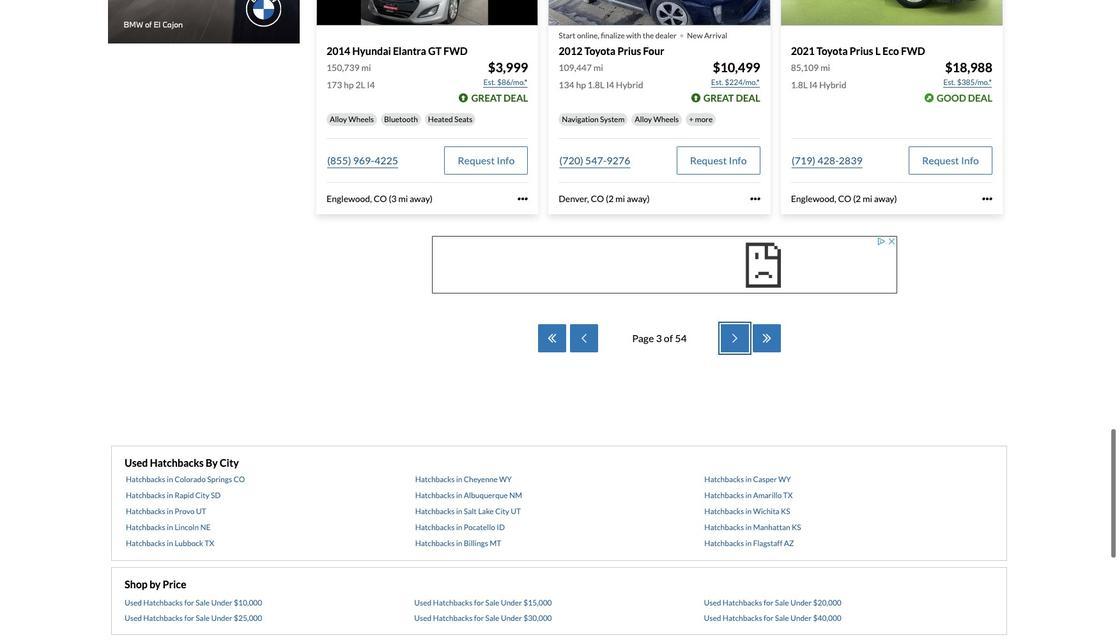 Task type: vqa. For each thing, say whether or not it's contained in the screenshot.
Capital
no



Task type: locate. For each thing, give the bounding box(es) containing it.
2 (2 from the left
[[854, 193, 862, 204]]

in up "hatchbacks in amarillo tx"
[[746, 475, 752, 484]]

sd
[[211, 491, 221, 500]]

1 horizontal spatial ut
[[511, 507, 521, 516]]

2014
[[327, 45, 351, 57]]

under left $15,000
[[501, 598, 522, 608]]

alloy down 173 in the left of the page
[[330, 115, 347, 124]]

albuquerque
[[464, 491, 508, 500]]

great down est. $224/mo.* button
[[704, 92, 735, 104]]

1.8l inside the 109,447 mi 134 hp 1.8l i4 hybrid
[[588, 79, 605, 90]]

0 horizontal spatial tx
[[205, 538, 214, 548]]

wy up nm
[[500, 475, 512, 484]]

2 great from the left
[[704, 92, 735, 104]]

for
[[184, 598, 194, 608], [474, 598, 484, 608], [764, 598, 774, 608], [184, 613, 194, 623], [474, 613, 484, 623], [764, 613, 774, 623]]

1 horizontal spatial request info button
[[677, 147, 761, 175]]

est. inside $3,999 est. $86/mo.*
[[484, 78, 496, 87]]

est. for $3,999
[[484, 78, 496, 87]]

prius
[[618, 45, 642, 57], [850, 45, 874, 57]]

0 horizontal spatial alloy
[[330, 115, 347, 124]]

lake
[[478, 507, 494, 516]]

request info for $18,988
[[923, 154, 980, 166]]

1 horizontal spatial alloy
[[635, 115, 652, 124]]

by
[[150, 578, 161, 590]]

est. inside $10,499 est. $224/mo.*
[[712, 78, 724, 87]]

in down hatchbacks in manhattan ks
[[746, 538, 752, 548]]

+ more
[[690, 115, 713, 124]]

1 prius from the left
[[618, 45, 642, 57]]

1 fwd from the left
[[444, 45, 468, 57]]

request info down "seats"
[[458, 154, 515, 166]]

2 horizontal spatial request info
[[923, 154, 980, 166]]

1 toyota from the left
[[585, 45, 616, 57]]

est. down $10,499
[[712, 78, 724, 87]]

1 ellipsis h image from the left
[[518, 194, 528, 204]]

hatchbacks up used hatchbacks for sale under $40,000
[[723, 598, 763, 608]]

hp
[[344, 79, 354, 90], [576, 79, 586, 90]]

englewood, for $3,999
[[327, 193, 372, 204]]

150,739 mi 173 hp 2l i4
[[327, 62, 375, 90]]

(2 for denver, co
[[606, 193, 614, 204]]

1 horizontal spatial great deal
[[704, 92, 761, 104]]

great deal down est. $86/mo.* button
[[472, 92, 528, 104]]

chevron right image
[[729, 333, 742, 343]]

hp inside the 109,447 mi 134 hp 1.8l i4 hybrid
[[576, 79, 586, 90]]

in left provo
[[167, 507, 173, 516]]

good
[[937, 92, 967, 104]]

1 horizontal spatial i4
[[607, 79, 615, 90]]

hatchbacks in wichita ks link
[[705, 507, 791, 516]]

1 horizontal spatial deal
[[736, 92, 761, 104]]

1 horizontal spatial info
[[729, 154, 747, 166]]

in up hatchbacks in albuquerque nm
[[456, 475, 463, 484]]

$10,000
[[234, 598, 262, 608]]

under left $40,000
[[791, 613, 812, 623]]

info for $3,999
[[497, 154, 515, 166]]

sale
[[196, 598, 210, 608], [486, 598, 500, 608], [776, 598, 790, 608], [196, 613, 210, 623], [486, 613, 500, 623], [776, 613, 790, 623]]

1 horizontal spatial away)
[[627, 193, 650, 204]]

great for $3,999
[[472, 92, 502, 104]]

request for $3,999
[[458, 154, 495, 166]]

0 horizontal spatial great deal
[[472, 92, 528, 104]]

1 alloy wheels from the left
[[330, 115, 374, 124]]

1 alloy from the left
[[330, 115, 347, 124]]

1.8l down "85,109"
[[791, 79, 808, 90]]

0 horizontal spatial est.
[[484, 78, 496, 87]]

used hatchbacks for sale under $20,000 link
[[704, 598, 842, 608]]

0 horizontal spatial deal
[[504, 92, 528, 104]]

$25,000
[[234, 613, 262, 623]]

3 est. from the left
[[944, 78, 956, 87]]

bluetooth
[[384, 115, 418, 124]]

0 horizontal spatial fwd
[[444, 45, 468, 57]]

1 wy from the left
[[500, 475, 512, 484]]

manhattan
[[754, 523, 791, 532]]

sale down the used hatchbacks for sale under $15,000 link
[[486, 613, 500, 623]]

in down "hatchbacks in cheyenne wy" link
[[456, 491, 463, 500]]

chevron double left image
[[546, 333, 559, 343]]

for down the used hatchbacks for sale under $15,000 link
[[474, 613, 484, 623]]

0 horizontal spatial toyota
[[585, 45, 616, 57]]

englewood, down (855)
[[327, 193, 372, 204]]

0 horizontal spatial englewood,
[[327, 193, 372, 204]]

four
[[644, 45, 665, 57]]

englewood,
[[327, 193, 372, 204], [791, 193, 837, 204]]

2 horizontal spatial request
[[923, 154, 960, 166]]

$10,499 est. $224/mo.*
[[712, 60, 761, 87]]

hatchbacks in albuquerque nm link
[[415, 491, 523, 500]]

2 i4 from the left
[[607, 79, 615, 90]]

$20,000
[[814, 598, 842, 608]]

city right by
[[220, 457, 239, 469]]

(855)
[[327, 154, 351, 166]]

co right denver,
[[591, 193, 604, 204]]

city left the sd on the bottom
[[196, 491, 210, 500]]

0 horizontal spatial hybrid
[[616, 79, 644, 90]]

1 i4 from the left
[[367, 79, 375, 90]]

request down "seats"
[[458, 154, 495, 166]]

hatchbacks down used hatchbacks for sale under $20,000 link
[[723, 613, 763, 623]]

in left salt
[[456, 507, 463, 516]]

969-
[[353, 154, 375, 166]]

mi down the (719) 428-2839 button
[[863, 193, 873, 204]]

arrival
[[705, 31, 728, 40]]

2 wheels from the left
[[654, 115, 679, 124]]

1 great from the left
[[472, 92, 502, 104]]

ut
[[196, 507, 206, 516], [511, 507, 521, 516]]

prius left l
[[850, 45, 874, 57]]

2 1.8l from the left
[[791, 79, 808, 90]]

under left $30,000
[[501, 613, 522, 623]]

2 hybrid from the left
[[820, 79, 847, 90]]

mi down 9276
[[616, 193, 625, 204]]

sale up used hatchbacks for sale under $40,000
[[776, 598, 790, 608]]

fwd right eco
[[902, 45, 926, 57]]

1 hybrid from the left
[[616, 79, 644, 90]]

hatchbacks down "hatchbacks in amarillo tx"
[[705, 507, 744, 516]]

0 horizontal spatial prius
[[618, 45, 642, 57]]

1 horizontal spatial est.
[[712, 78, 724, 87]]

1 info from the left
[[497, 154, 515, 166]]

under for used hatchbacks for sale under $30,000
[[501, 613, 522, 623]]

i4 right "2l"
[[367, 79, 375, 90]]

toyota up 85,109 mi 1.8l i4 hybrid
[[817, 45, 848, 57]]

2 wy from the left
[[779, 475, 792, 484]]

black 2021 toyota prius l eco fwd hatchback front-wheel drive automatic image
[[781, 0, 1003, 26]]

0 horizontal spatial ks
[[781, 507, 791, 516]]

0 horizontal spatial wheels
[[349, 115, 374, 124]]

great down est. $86/mo.* button
[[472, 92, 502, 104]]

tx for hatchbacks in amarillo tx
[[784, 491, 793, 500]]

0 horizontal spatial city
[[196, 491, 210, 500]]

for up the used hatchbacks for sale under $25,000 link
[[184, 598, 194, 608]]

150,739
[[327, 62, 360, 73]]

1 1.8l from the left
[[588, 79, 605, 90]]

hatchbacks in rapid city sd
[[126, 491, 221, 500]]

ut down nm
[[511, 507, 521, 516]]

alloy
[[330, 115, 347, 124], [635, 115, 652, 124]]

+
[[690, 115, 694, 124]]

3 request info button from the left
[[909, 147, 993, 175]]

1 horizontal spatial (2
[[854, 193, 862, 204]]

hp inside 150,739 mi 173 hp 2l i4
[[344, 79, 354, 90]]

2 great deal from the left
[[704, 92, 761, 104]]

wy right casper on the right
[[779, 475, 792, 484]]

0 horizontal spatial alloy wheels
[[330, 115, 374, 124]]

0 horizontal spatial request
[[458, 154, 495, 166]]

3 deal from the left
[[969, 92, 993, 104]]

1 away) from the left
[[410, 193, 433, 204]]

hatchbacks in pocatello id
[[415, 523, 505, 532]]

85,109
[[791, 62, 819, 73]]

3 i4 from the left
[[810, 79, 818, 90]]

fwd right gt
[[444, 45, 468, 57]]

advertisement element
[[108, 0, 300, 43], [432, 236, 898, 293], [427, 377, 893, 434]]

for down used hatchbacks for sale under $20,000 link
[[764, 613, 774, 623]]

deal down $385/mo.*
[[969, 92, 993, 104]]

in for casper
[[746, 475, 752, 484]]

3 info from the left
[[962, 154, 980, 166]]

for up used hatchbacks for sale under $30,000
[[474, 598, 484, 608]]

tx down ne
[[205, 538, 214, 548]]

1 horizontal spatial request info
[[690, 154, 747, 166]]

2 deal from the left
[[736, 92, 761, 104]]

alloy wheels left "+"
[[635, 115, 679, 124]]

0 horizontal spatial ellipsis h image
[[518, 194, 528, 204]]

hatchbacks in wichita ks
[[705, 507, 791, 516]]

for up used hatchbacks for sale under $40,000
[[764, 598, 774, 608]]

co down 2839
[[839, 193, 852, 204]]

hatchbacks in salt lake city ut
[[415, 507, 521, 516]]

gt
[[428, 45, 442, 57]]

request info down more
[[690, 154, 747, 166]]

0 horizontal spatial request info button
[[445, 147, 528, 175]]

hatchbacks in cheyenne wy link
[[415, 475, 512, 484]]

away) for $3,999
[[410, 193, 433, 204]]

used for used hatchbacks for sale under $10,000
[[125, 598, 142, 608]]

1 hp from the left
[[344, 79, 354, 90]]

2 horizontal spatial deal
[[969, 92, 993, 104]]

prius down with
[[618, 45, 642, 57]]

1 request info button from the left
[[445, 147, 528, 175]]

hybrid down 2021 toyota prius l eco fwd
[[820, 79, 847, 90]]

1 horizontal spatial hp
[[576, 79, 586, 90]]

cheyenne
[[464, 475, 498, 484]]

1 horizontal spatial englewood,
[[791, 193, 837, 204]]

0 horizontal spatial ut
[[196, 507, 206, 516]]

est. up good
[[944, 78, 956, 87]]

0 vertical spatial city
[[220, 457, 239, 469]]

2 horizontal spatial away)
[[875, 193, 898, 204]]

2l
[[356, 79, 366, 90]]

1 horizontal spatial toyota
[[817, 45, 848, 57]]

est.
[[484, 78, 496, 87], [712, 78, 724, 87], [944, 78, 956, 87]]

under left $20,000
[[791, 598, 812, 608]]

2 horizontal spatial i4
[[810, 79, 818, 90]]

colorado
[[175, 475, 206, 484]]

1 vertical spatial ks
[[792, 523, 802, 532]]

sale down used hatchbacks for sale under $20,000 link
[[776, 613, 790, 623]]

wy for hatchbacks in casper wy
[[779, 475, 792, 484]]

2 fwd from the left
[[902, 45, 926, 57]]

sale for used hatchbacks for sale under $30,000
[[486, 613, 500, 623]]

nm
[[510, 491, 523, 500]]

deal down $224/mo.*
[[736, 92, 761, 104]]

online,
[[577, 31, 600, 40]]

2 englewood, from the left
[[791, 193, 837, 204]]

co for englewood, co (2 mi away)
[[839, 193, 852, 204]]

request info button down "seats"
[[445, 147, 528, 175]]

request info button up ellipsis h image
[[909, 147, 993, 175]]

2 vertical spatial advertisement element
[[427, 377, 893, 434]]

chevron double right image
[[761, 333, 774, 343]]

$15,000
[[524, 598, 552, 608]]

in for provo
[[167, 507, 173, 516]]

hatchbacks in colorado springs co link
[[126, 475, 245, 484]]

used hatchbacks for sale under $10,000 link
[[125, 598, 262, 608]]

hatchbacks in lubbock tx
[[126, 538, 214, 548]]

(2 down 2839
[[854, 193, 862, 204]]

2 horizontal spatial request info button
[[909, 147, 993, 175]]

navigation
[[562, 115, 599, 124]]

0 horizontal spatial 1.8l
[[588, 79, 605, 90]]

mi right 109,447
[[594, 62, 604, 73]]

2 hp from the left
[[576, 79, 586, 90]]

(720) 547-9276
[[560, 154, 631, 166]]

i4 inside 150,739 mi 173 hp 2l i4
[[367, 79, 375, 90]]

request info for $3,999
[[458, 154, 515, 166]]

in up hatchbacks in rapid city sd link
[[167, 475, 173, 484]]

tx
[[784, 491, 793, 500], [205, 538, 214, 548]]

wheels down "2l"
[[349, 115, 374, 124]]

pocatello
[[464, 523, 496, 532]]

0 horizontal spatial (2
[[606, 193, 614, 204]]

city
[[220, 457, 239, 469], [196, 491, 210, 500], [496, 507, 510, 516]]

request down more
[[690, 154, 727, 166]]

1 englewood, from the left
[[327, 193, 372, 204]]

2 request info button from the left
[[677, 147, 761, 175]]

used hatchbacks for sale under $10,000
[[125, 598, 262, 608]]

1 great deal from the left
[[472, 92, 528, 104]]

mi right "85,109"
[[821, 62, 831, 73]]

i4 up the system
[[607, 79, 615, 90]]

(3
[[389, 193, 397, 204]]

ks
[[781, 507, 791, 516], [792, 523, 802, 532]]

start
[[559, 31, 576, 40]]

hyundai
[[353, 45, 391, 57]]

used hatchbacks for sale under $15,000
[[415, 598, 552, 608]]

1 horizontal spatial city
[[220, 457, 239, 469]]

i4 inside the 109,447 mi 134 hp 1.8l i4 hybrid
[[607, 79, 615, 90]]

est. for $18,988
[[944, 78, 956, 87]]

in down hatchbacks in lincoln ne link
[[167, 538, 173, 548]]

2 horizontal spatial est.
[[944, 78, 956, 87]]

2 toyota from the left
[[817, 45, 848, 57]]

ellipsis h image for denver, co (2 mi away)
[[751, 194, 761, 204]]

0 horizontal spatial wy
[[500, 475, 512, 484]]

2 ellipsis h image from the left
[[751, 194, 761, 204]]

1 horizontal spatial hybrid
[[820, 79, 847, 90]]

1 vertical spatial tx
[[205, 538, 214, 548]]

hatchbacks up hatchbacks in albuquerque nm
[[415, 475, 455, 484]]

away)
[[410, 193, 433, 204], [627, 193, 650, 204], [875, 193, 898, 204]]

(2
[[606, 193, 614, 204], [854, 193, 862, 204]]

0 horizontal spatial i4
[[367, 79, 375, 90]]

deal for $10,499
[[736, 92, 761, 104]]

1 deal from the left
[[504, 92, 528, 104]]

request info down good
[[923, 154, 980, 166]]

0 vertical spatial ks
[[781, 507, 791, 516]]

great deal for $3,999
[[472, 92, 528, 104]]

ut up ne
[[196, 507, 206, 516]]

in for manhattan
[[746, 523, 752, 532]]

ks for hatchbacks in manhattan ks
[[792, 523, 802, 532]]

1 horizontal spatial request
[[690, 154, 727, 166]]

0 horizontal spatial away)
[[410, 193, 433, 204]]

1 request info from the left
[[458, 154, 515, 166]]

est. $86/mo.* button
[[483, 76, 528, 89]]

co left (3
[[374, 193, 387, 204]]

2 request from the left
[[690, 154, 727, 166]]

in for rapid
[[167, 491, 173, 500]]

1 horizontal spatial tx
[[784, 491, 793, 500]]

est. left $86/mo.*
[[484, 78, 496, 87]]

1 horizontal spatial great
[[704, 92, 735, 104]]

i4
[[367, 79, 375, 90], [607, 79, 615, 90], [810, 79, 818, 90]]

englewood, down "(719)"
[[791, 193, 837, 204]]

(2 right denver,
[[606, 193, 614, 204]]

in down hatchbacks in pocatello id
[[456, 538, 463, 548]]

in for cheyenne
[[456, 475, 463, 484]]

hp for $10,499
[[576, 79, 586, 90]]

city for rapid
[[196, 491, 210, 500]]

provo
[[175, 507, 195, 516]]

in up hatchbacks in lubbock tx
[[167, 523, 173, 532]]

request down good
[[923, 154, 960, 166]]

2 vertical spatial city
[[496, 507, 510, 516]]

est. inside $18,988 est. $385/mo.*
[[944, 78, 956, 87]]

0 horizontal spatial hp
[[344, 79, 354, 90]]

1 horizontal spatial wheels
[[654, 115, 679, 124]]

1 est. from the left
[[484, 78, 496, 87]]

1 horizontal spatial 1.8l
[[791, 79, 808, 90]]

1 horizontal spatial wy
[[779, 475, 792, 484]]

under
[[211, 598, 233, 608], [501, 598, 522, 608], [791, 598, 812, 608], [211, 613, 233, 623], [501, 613, 522, 623], [791, 613, 812, 623]]

hatchbacks up hatchbacks in lincoln ne link
[[126, 507, 166, 516]]

info
[[497, 154, 515, 166], [729, 154, 747, 166], [962, 154, 980, 166]]

1 horizontal spatial alloy wheels
[[635, 115, 679, 124]]

hp left "2l"
[[344, 79, 354, 90]]

in down hatchbacks in casper wy
[[746, 491, 752, 500]]

tx for hatchbacks in lubbock tx
[[205, 538, 214, 548]]

1 (2 from the left
[[606, 193, 614, 204]]

2 alloy wheels from the left
[[635, 115, 679, 124]]

shop
[[125, 578, 148, 590]]

wheels left "+"
[[654, 115, 679, 124]]

in for salt
[[456, 507, 463, 516]]

0 vertical spatial tx
[[784, 491, 793, 500]]

for for used hatchbacks for sale under $20,000 used hatchbacks for sale under $25,000
[[764, 598, 774, 608]]

id
[[497, 523, 505, 532]]

hatchbacks up the hatchbacks in billings mt
[[415, 523, 455, 532]]

1 horizontal spatial prius
[[850, 45, 874, 57]]

great for $10,499
[[704, 92, 735, 104]]

ellipsis h image
[[518, 194, 528, 204], [751, 194, 761, 204]]

0 horizontal spatial request info
[[458, 154, 515, 166]]

0 horizontal spatial great
[[472, 92, 502, 104]]

134
[[559, 79, 575, 90]]

1 request from the left
[[458, 154, 495, 166]]

3 request from the left
[[923, 154, 960, 166]]

ne
[[200, 523, 211, 532]]

request info button for $18,988
[[909, 147, 993, 175]]

1 horizontal spatial ks
[[792, 523, 802, 532]]

navigation system
[[562, 115, 625, 124]]

1 horizontal spatial ellipsis h image
[[751, 194, 761, 204]]

in down "hatchbacks in amarillo tx"
[[746, 507, 752, 516]]

in for colorado
[[167, 475, 173, 484]]

i4 down "85,109"
[[810, 79, 818, 90]]

ks up az
[[792, 523, 802, 532]]

1 horizontal spatial fwd
[[902, 45, 926, 57]]

1 vertical spatial city
[[196, 491, 210, 500]]

3 away) from the left
[[875, 193, 898, 204]]

0 horizontal spatial info
[[497, 154, 515, 166]]

2 est. from the left
[[712, 78, 724, 87]]

hatchbacks down hatchbacks in wichita ks link
[[705, 523, 744, 532]]

hybrid up the system
[[616, 79, 644, 90]]

2 horizontal spatial info
[[962, 154, 980, 166]]

$3,999 est. $86/mo.*
[[484, 60, 528, 87]]

sale for used hatchbacks for sale under $15,000
[[486, 598, 500, 608]]

3 request info from the left
[[923, 154, 980, 166]]

mt
[[490, 538, 502, 548]]

for down used hatchbacks for sale under $10,000
[[184, 613, 194, 623]]

mi inside 85,109 mi 1.8l i4 hybrid
[[821, 62, 831, 73]]

heated seats
[[428, 115, 473, 124]]



Task type: describe. For each thing, give the bounding box(es) containing it.
hybrid inside 85,109 mi 1.8l i4 hybrid
[[820, 79, 847, 90]]

(720)
[[560, 154, 584, 166]]

hatchbacks in amarillo tx
[[705, 491, 793, 500]]

hatchbacks in provo ut link
[[126, 507, 206, 516]]

in for lincoln
[[167, 523, 173, 532]]

request info button for $3,999
[[445, 147, 528, 175]]

est. $385/mo.* button
[[943, 76, 993, 89]]

for for used hatchbacks for sale under $10,000
[[184, 598, 194, 608]]

sale for used hatchbacks for sale under $20,000 used hatchbacks for sale under $25,000
[[776, 598, 790, 608]]

used hatchbacks for sale under $30,000 link
[[415, 613, 552, 623]]

hatchbacks in manhattan ks
[[705, 523, 802, 532]]

used hatchbacks for sale under $20,000 used hatchbacks for sale under $25,000
[[125, 598, 842, 623]]

(855) 969-4225
[[327, 154, 398, 166]]

prius inside start online, finalize with the dealer · new arrival 2012 toyota prius four
[[618, 45, 642, 57]]

·
[[680, 22, 685, 45]]

city for by
[[220, 457, 239, 469]]

used hatchbacks for sale under $40,000 link
[[704, 613, 842, 623]]

used for used hatchbacks for sale under $30,000
[[415, 613, 432, 623]]

2014 hyundai elantra gt fwd
[[327, 45, 468, 57]]

start online, finalize with the dealer · new arrival 2012 toyota prius four
[[559, 22, 728, 57]]

hatchbacks down used hatchbacks for sale under $10,000
[[143, 613, 183, 623]]

springs
[[207, 475, 232, 484]]

in for flagstaff
[[746, 538, 752, 548]]

hatchbacks in rapid city sd link
[[126, 491, 221, 500]]

$40,000
[[814, 613, 842, 623]]

(719) 428-2839
[[792, 154, 863, 166]]

nautical blue metallic 2012 toyota prius four hatchback front-wheel drive continuously variable transmission image
[[549, 0, 771, 26]]

of
[[664, 332, 673, 344]]

in for amarillo
[[746, 491, 752, 500]]

hatchbacks down the used hatchbacks for sale under $15,000 link
[[433, 613, 473, 623]]

rapid
[[175, 491, 194, 500]]

denver, co (2 mi away)
[[559, 193, 650, 204]]

info for $18,988
[[962, 154, 980, 166]]

for for used hatchbacks for sale under $15,000
[[474, 598, 484, 608]]

$3,999
[[488, 60, 528, 75]]

shop by price
[[125, 578, 186, 590]]

lincoln
[[175, 523, 199, 532]]

in for billings
[[456, 538, 463, 548]]

9276
[[607, 154, 631, 166]]

$86/mo.*
[[498, 78, 528, 87]]

for for used hatchbacks for sale under $40,000
[[764, 613, 774, 623]]

hatchbacks up hatchbacks in rapid city sd link
[[126, 475, 166, 484]]

used for used hatchbacks for sale under $15,000
[[415, 598, 432, 608]]

1 ut from the left
[[196, 507, 206, 516]]

2021 toyota prius l eco fwd
[[791, 45, 926, 57]]

$224/mo.*
[[725, 78, 760, 87]]

silver 2014 hyundai elantra gt fwd hatchback front-wheel drive 6-speed automatic image
[[317, 0, 539, 26]]

hatchbacks down hatchbacks in manhattan ks
[[705, 538, 744, 548]]

used hatchbacks for sale under $25,000 link
[[125, 613, 262, 623]]

mi inside the 109,447 mi 134 hp 1.8l i4 hybrid
[[594, 62, 604, 73]]

az
[[785, 538, 795, 548]]

wichita
[[754, 507, 780, 516]]

system
[[600, 115, 625, 124]]

1.8l inside 85,109 mi 1.8l i4 hybrid
[[791, 79, 808, 90]]

i4 for $10,499
[[607, 79, 615, 90]]

heated
[[428, 115, 453, 124]]

3
[[656, 332, 662, 344]]

hatchbacks in casper wy link
[[705, 475, 792, 484]]

chevron left image
[[578, 333, 591, 343]]

sale down used hatchbacks for sale under $10,000 "link"
[[196, 613, 210, 623]]

2839
[[839, 154, 863, 166]]

seats
[[455, 115, 473, 124]]

finalize
[[601, 31, 625, 40]]

173
[[327, 79, 342, 90]]

mi inside 150,739 mi 173 hp 2l i4
[[362, 62, 371, 73]]

hatchbacks in flagstaff az link
[[705, 538, 795, 548]]

l
[[876, 45, 881, 57]]

hatchbacks up used hatchbacks for sale under $30,000
[[433, 598, 473, 608]]

sale for used hatchbacks for sale under $40,000
[[776, 613, 790, 623]]

0 vertical spatial advertisement element
[[108, 0, 300, 43]]

109,447
[[559, 62, 592, 73]]

2 request info from the left
[[690, 154, 747, 166]]

$10,499
[[713, 60, 761, 75]]

under for used hatchbacks for sale under $10,000
[[211, 598, 233, 608]]

englewood, for $18,988
[[791, 193, 837, 204]]

hatchbacks down the hatchbacks in provo ut link
[[126, 523, 166, 532]]

request for $18,988
[[923, 154, 960, 166]]

hatchbacks down hatchbacks in lincoln ne link
[[126, 538, 166, 548]]

englewood, co (2 mi away)
[[791, 193, 898, 204]]

away) for $18,988
[[875, 193, 898, 204]]

mi right (3
[[399, 193, 408, 204]]

hatchbacks in billings mt link
[[415, 538, 502, 548]]

dealer
[[656, 31, 677, 40]]

1 vertical spatial advertisement element
[[432, 236, 898, 293]]

$385/mo.*
[[958, 78, 993, 87]]

hatchbacks up hatchbacks in amarillo tx "link"
[[705, 475, 744, 484]]

ks for hatchbacks in wichita ks
[[781, 507, 791, 516]]

in for lubbock
[[167, 538, 173, 548]]

2 away) from the left
[[627, 193, 650, 204]]

hatchbacks up hatchbacks in wichita ks
[[705, 491, 744, 500]]

hatchbacks up hatchbacks in colorado springs co
[[150, 457, 204, 469]]

toyota inside start online, finalize with the dealer · new arrival 2012 toyota prius four
[[585, 45, 616, 57]]

$30,000
[[524, 613, 552, 623]]

2 horizontal spatial city
[[496, 507, 510, 516]]

ellipsis h image
[[983, 194, 993, 204]]

used for used hatchbacks for sale under $20,000 used hatchbacks for sale under $25,000
[[704, 598, 722, 608]]

eco
[[883, 45, 900, 57]]

428-
[[818, 154, 839, 166]]

1 wheels from the left
[[349, 115, 374, 124]]

co for denver, co (2 mi away)
[[591, 193, 604, 204]]

hatchbacks down hatchbacks in pocatello id
[[415, 538, 455, 548]]

under left $25,000
[[211, 613, 233, 623]]

hatchbacks down shop by price
[[143, 598, 183, 608]]

under for used hatchbacks for sale under $40,000
[[791, 613, 812, 623]]

109,447 mi 134 hp 1.8l i4 hybrid
[[559, 62, 644, 90]]

2 info from the left
[[729, 154, 747, 166]]

hatchbacks in colorado springs co
[[126, 475, 245, 484]]

in for wichita
[[746, 507, 752, 516]]

hatchbacks in lincoln ne
[[126, 523, 211, 532]]

englewood, co (3 mi away)
[[327, 193, 433, 204]]

hybrid inside the 109,447 mi 134 hp 1.8l i4 hybrid
[[616, 79, 644, 90]]

used for used hatchbacks by city
[[125, 457, 148, 469]]

for for used hatchbacks for sale under $30,000
[[474, 613, 484, 623]]

page 3 of 54
[[633, 332, 687, 344]]

hatchbacks down hatchbacks in cheyenne wy
[[415, 491, 455, 500]]

hatchbacks in lubbock tx link
[[126, 538, 214, 548]]

amarillo
[[754, 491, 782, 500]]

used for used hatchbacks for sale under $40,000
[[704, 613, 722, 623]]

new
[[687, 31, 703, 40]]

hatchbacks in salt lake city ut link
[[415, 507, 521, 516]]

2 alloy from the left
[[635, 115, 652, 124]]

wy for hatchbacks in cheyenne wy
[[500, 475, 512, 484]]

flagstaff
[[754, 538, 783, 548]]

2021
[[791, 45, 815, 57]]

hatchbacks up hatchbacks in pocatello id link
[[415, 507, 455, 516]]

used hatchbacks for sale under $30,000
[[415, 613, 552, 623]]

good deal
[[937, 92, 993, 104]]

$18,988 est. $385/mo.*
[[944, 60, 993, 87]]

sale for used hatchbacks for sale under $10,000
[[196, 598, 210, 608]]

est. $224/mo.* button
[[711, 76, 761, 89]]

co for englewood, co (3 mi away)
[[374, 193, 387, 204]]

in for albuquerque
[[456, 491, 463, 500]]

est. for $10,499
[[712, 78, 724, 87]]

i4 for $3,999
[[367, 79, 375, 90]]

co right springs
[[234, 475, 245, 484]]

hatchbacks in albuquerque nm
[[415, 491, 523, 500]]

great deal for $10,499
[[704, 92, 761, 104]]

(719) 428-2839 button
[[791, 147, 864, 175]]

2 ut from the left
[[511, 507, 521, 516]]

deal for $18,988
[[969, 92, 993, 104]]

2 prius from the left
[[850, 45, 874, 57]]

hatchbacks up hatchbacks in provo ut
[[126, 491, 166, 500]]

used hatchbacks for sale under $15,000 link
[[415, 598, 552, 608]]

used hatchbacks for sale under $40,000
[[704, 613, 842, 623]]

deal for $3,999
[[504, 92, 528, 104]]

547-
[[586, 154, 607, 166]]

by
[[206, 457, 218, 469]]

hatchbacks in cheyenne wy
[[415, 475, 512, 484]]

(2 for englewood, co
[[854, 193, 862, 204]]

in for pocatello
[[456, 523, 463, 532]]

under for used hatchbacks for sale under $20,000 used hatchbacks for sale under $25,000
[[791, 598, 812, 608]]

i4 inside 85,109 mi 1.8l i4 hybrid
[[810, 79, 818, 90]]

4225
[[375, 154, 398, 166]]

hp for $3,999
[[344, 79, 354, 90]]

hatchbacks in flagstaff az
[[705, 538, 795, 548]]

ellipsis h image for englewood, co (3 mi away)
[[518, 194, 528, 204]]

under for used hatchbacks for sale under $15,000
[[501, 598, 522, 608]]



